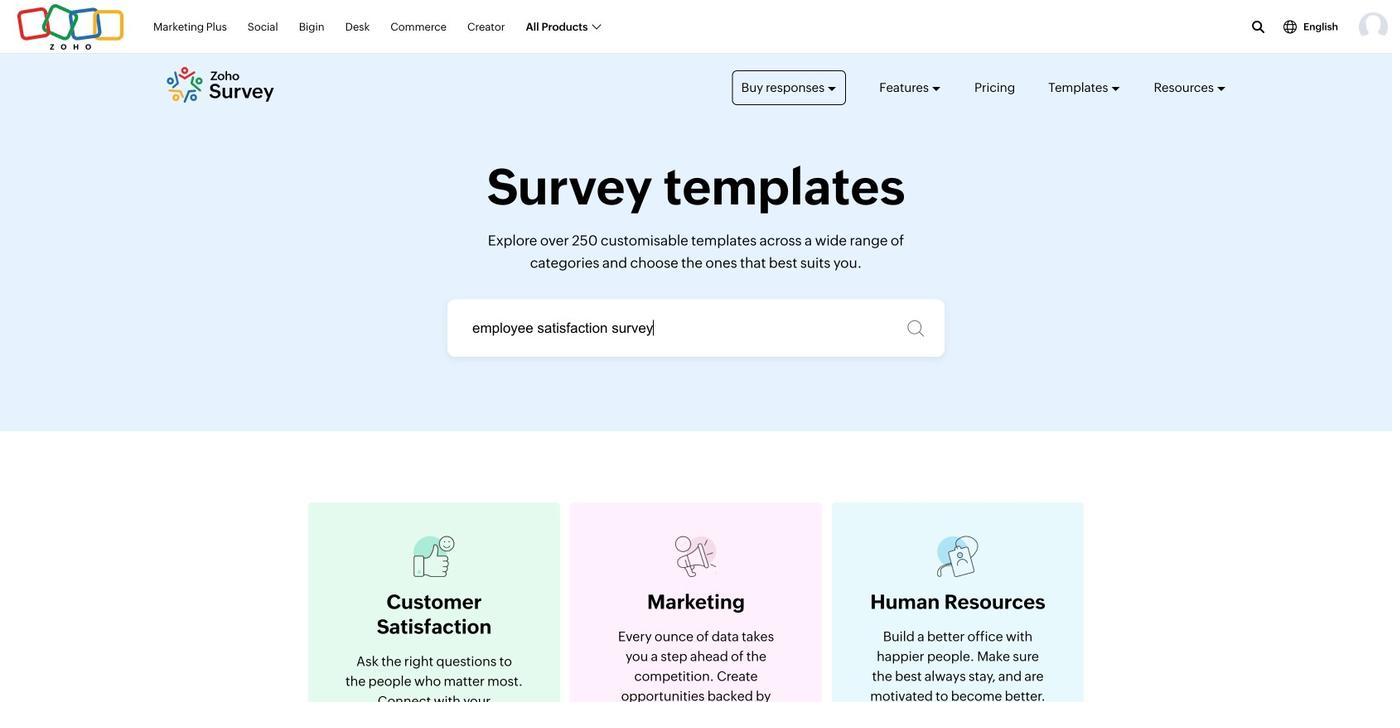Task type: describe. For each thing, give the bounding box(es) containing it.
zoho survey logo image
[[166, 67, 275, 103]]



Task type: vqa. For each thing, say whether or not it's contained in the screenshot.
greg robinson icon
yes



Task type: locate. For each thing, give the bounding box(es) containing it.
Search for a 250+ survey template text field
[[448, 300, 945, 357]]

greg robinson image
[[1359, 12, 1388, 41]]



